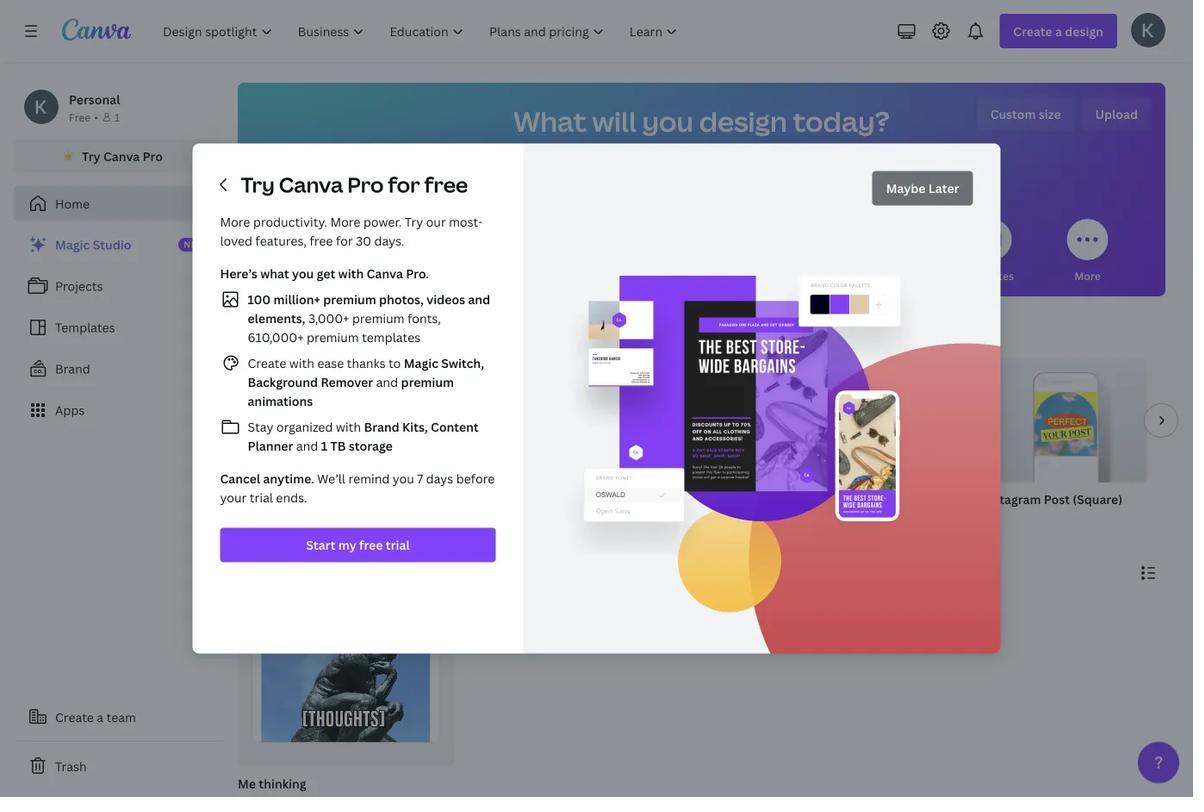 Task type: locate. For each thing, give the bounding box(es) containing it.
you left get
[[292, 265, 314, 282]]

group
[[238, 358, 403, 483], [424, 358, 589, 483], [610, 358, 776, 483], [796, 358, 962, 483], [982, 358, 1148, 483]]

2 horizontal spatial more
[[1075, 268, 1101, 283]]

and 1 tb storage
[[293, 438, 393, 454]]

7
[[417, 470, 423, 487]]

create a team button
[[14, 700, 224, 734]]

5 group from the left
[[982, 358, 1148, 483]]

create left a on the bottom
[[55, 709, 94, 725]]

0 vertical spatial for
[[388, 171, 420, 199]]

later
[[929, 180, 959, 196]]

to left try...
[[358, 324, 374, 345]]

2 group from the left
[[424, 358, 589, 483]]

brand up storage
[[364, 419, 400, 435]]

for
[[388, 171, 420, 199], [336, 233, 353, 249]]

None search field
[[443, 160, 960, 195]]

trial inside we'll remind you 7 days before your trial ends.
[[250, 489, 273, 506]]

1 left the tb
[[321, 438, 328, 454]]

days.
[[374, 233, 405, 249]]

social media button
[[670, 207, 734, 296]]

group for presentation (16:9)
[[610, 358, 776, 483]]

want
[[317, 324, 354, 345]]

premium down switch,
[[401, 374, 454, 390]]

and
[[468, 291, 490, 308], [373, 374, 401, 390], [296, 438, 318, 454]]

try for try canva pro
[[82, 148, 101, 164]]

1 group from the left
[[238, 358, 403, 483]]

2 horizontal spatial free
[[424, 171, 468, 199]]

trial down cancel anytime. at the left of page
[[250, 489, 273, 506]]

1 horizontal spatial 1
[[321, 438, 328, 454]]

0 horizontal spatial to
[[358, 324, 374, 345]]

start my free trial
[[306, 537, 410, 553]]

storage
[[349, 438, 393, 454]]

0 vertical spatial to
[[358, 324, 374, 345]]

2 horizontal spatial try
[[405, 214, 423, 230]]

more for more
[[1075, 268, 1101, 283]]

templates link
[[14, 310, 224, 345]]

create for create a team
[[55, 709, 94, 725]]

0 vertical spatial and
[[468, 291, 490, 308]]

maybe
[[886, 180, 926, 196]]

print products button
[[859, 207, 931, 296]]

1 vertical spatial and
[[373, 374, 401, 390]]

0 horizontal spatial brand
[[55, 361, 90, 377]]

0 horizontal spatial create
[[55, 709, 94, 725]]

and down stay organized with
[[296, 438, 318, 454]]

1 horizontal spatial brand
[[364, 419, 400, 435]]

0 vertical spatial trial
[[250, 489, 273, 506]]

pro up home link
[[143, 148, 163, 164]]

0 vertical spatial with
[[338, 265, 364, 282]]

design
[[699, 103, 787, 140]]

premium up 3,000+
[[323, 291, 376, 308]]

1 vertical spatial pro
[[347, 171, 384, 199]]

and right videos
[[468, 291, 490, 308]]

projects
[[55, 278, 103, 294]]

top level navigation element
[[152, 14, 692, 48]]

planner
[[248, 438, 293, 454]]

0 vertical spatial try
[[82, 148, 101, 164]]

free inside button
[[359, 537, 383, 553]]

0 horizontal spatial pro
[[143, 148, 163, 164]]

1
[[114, 110, 120, 124], [321, 438, 328, 454]]

with
[[338, 265, 364, 282], [289, 355, 314, 371], [336, 419, 361, 435]]

list
[[14, 227, 224, 427], [220, 289, 496, 455]]

background
[[248, 374, 318, 390]]

1 horizontal spatial more
[[330, 214, 361, 230]]

thanks
[[347, 355, 386, 371]]

1 vertical spatial with
[[289, 355, 314, 371]]

trial
[[250, 489, 273, 506], [386, 537, 410, 553]]

2 horizontal spatial canva
[[367, 265, 403, 282]]

trial right my
[[386, 537, 410, 553]]

with up background
[[289, 355, 314, 371]]

maybe later
[[886, 180, 959, 196]]

content
[[431, 419, 479, 435]]

social
[[670, 268, 700, 283]]

1 vertical spatial for
[[336, 233, 353, 249]]

you right will
[[642, 103, 694, 140]]

productivity.
[[253, 214, 327, 230]]

1 vertical spatial try
[[241, 171, 275, 199]]

premium down 3,000+
[[307, 329, 359, 346]]

1 horizontal spatial and
[[373, 374, 401, 390]]

4 group from the left
[[796, 358, 962, 483]]

0 vertical spatial create
[[248, 355, 286, 371]]

2 vertical spatial and
[[296, 438, 318, 454]]

you
[[642, 103, 694, 140], [292, 265, 314, 282], [316, 268, 335, 283], [393, 470, 414, 487]]

free •
[[69, 110, 98, 124]]

(16:9)
[[688, 491, 722, 507]]

create
[[248, 355, 286, 371], [55, 709, 94, 725]]

3,000+ premium fonts, 610,000+ premium templates
[[248, 310, 441, 346]]

magic left studio
[[55, 237, 90, 253]]

brand
[[55, 361, 90, 377], [364, 419, 400, 435]]

try canva pro button
[[14, 140, 224, 172]]

3 group from the left
[[610, 358, 776, 483]]

you
[[238, 324, 266, 345]]

magic for switch,
[[404, 355, 439, 371]]

1 vertical spatial 1
[[321, 438, 328, 454]]

cancel
[[220, 470, 260, 487]]

1 horizontal spatial magic
[[404, 355, 439, 371]]

more inside button
[[1075, 268, 1101, 283]]

0 vertical spatial brand
[[55, 361, 90, 377]]

with right get
[[338, 265, 364, 282]]

create up background
[[248, 355, 286, 371]]

0 horizontal spatial and
[[296, 438, 318, 454]]

products
[[886, 268, 931, 283]]

more button
[[1067, 207, 1109, 296]]

2 horizontal spatial and
[[468, 291, 490, 308]]

try inside button
[[82, 148, 101, 164]]

group for doc
[[238, 358, 403, 483]]

to down templates
[[389, 355, 401, 371]]

stay organized with
[[248, 419, 364, 435]]

million+
[[274, 291, 320, 308]]

0 vertical spatial magic
[[55, 237, 90, 253]]

1 horizontal spatial try
[[241, 171, 275, 199]]

premium
[[323, 291, 376, 308], [352, 310, 405, 327], [307, 329, 359, 346], [401, 374, 454, 390]]

you for will
[[642, 103, 694, 140]]

create inside create a team button
[[55, 709, 94, 725]]

try inside more productivity. more power. try our most- loved features, free for 30 days.
[[405, 214, 423, 230]]

try down •
[[82, 148, 101, 164]]

for up the power.
[[388, 171, 420, 199]]

list containing magic studio
[[14, 227, 224, 427]]

canva for try canva pro
[[103, 148, 140, 164]]

premium up templates
[[352, 310, 405, 327]]

2 vertical spatial with
[[336, 419, 361, 435]]

0 vertical spatial pro
[[143, 148, 163, 164]]

free up 'here's what you get with canva pro.'
[[310, 233, 333, 249]]

1 vertical spatial to
[[389, 355, 401, 371]]

1 vertical spatial free
[[310, 233, 333, 249]]

free right my
[[359, 537, 383, 553]]

1 vertical spatial create
[[55, 709, 94, 725]]

0 horizontal spatial try
[[82, 148, 101, 164]]

free up our
[[424, 171, 468, 199]]

for left 30
[[336, 233, 353, 249]]

switch,
[[441, 355, 484, 371]]

1 vertical spatial magic
[[404, 355, 439, 371]]

1 horizontal spatial trial
[[386, 537, 410, 553]]

premium inside 100 million+ premium photos, videos and elements,
[[323, 291, 376, 308]]

brand inside "brand kits, content planner"
[[364, 419, 400, 435]]

tb
[[330, 438, 346, 454]]

you inside we'll remind you 7 days before your trial ends.
[[393, 470, 414, 487]]

home link
[[14, 186, 224, 221]]

pro.
[[406, 265, 429, 282]]

loved
[[220, 233, 252, 249]]

you inside button
[[316, 268, 335, 283]]

get
[[317, 265, 335, 282]]

presentation (16:9) group
[[610, 358, 776, 529]]

here's
[[220, 265, 258, 282]]

canva up photos,
[[367, 265, 403, 282]]

magic down try...
[[404, 355, 439, 371]]

we'll remind you 7 days before your trial ends.
[[220, 470, 495, 506]]

whiteboard group
[[424, 358, 589, 529]]

me thinking button
[[234, 604, 454, 797], [238, 773, 306, 795]]

1 horizontal spatial free
[[359, 537, 383, 553]]

home
[[55, 195, 90, 212]]

templates
[[362, 329, 421, 346]]

elements,
[[248, 310, 305, 327]]

0 horizontal spatial for
[[336, 233, 353, 249]]

2 vertical spatial free
[[359, 537, 383, 553]]

recent designs
[[238, 562, 352, 583]]

1 vertical spatial trial
[[386, 537, 410, 553]]

create a team
[[55, 709, 136, 725]]

1 vertical spatial canva
[[279, 171, 343, 199]]

canva up productivity. at the top left of the page
[[279, 171, 343, 199]]

pro inside try canva pro button
[[143, 148, 163, 164]]

with up and 1 tb storage
[[336, 419, 361, 435]]

magic inside magic switch, background remover
[[404, 355, 439, 371]]

templates
[[55, 319, 115, 336]]

what will you design today?
[[514, 103, 890, 140]]

0 horizontal spatial magic
[[55, 237, 90, 253]]

you right for
[[316, 268, 335, 283]]

new
[[184, 239, 205, 250]]

pro up the power.
[[347, 171, 384, 199]]

group for video
[[796, 358, 962, 483]]

3,000+
[[308, 310, 349, 327]]

recent
[[238, 562, 291, 583]]

0 horizontal spatial more
[[220, 214, 250, 230]]

0 horizontal spatial free
[[310, 233, 333, 249]]

0 horizontal spatial 1
[[114, 110, 120, 124]]

0 vertical spatial canva
[[103, 148, 140, 164]]

1 horizontal spatial pro
[[347, 171, 384, 199]]

2 vertical spatial try
[[405, 214, 423, 230]]

presentations button
[[570, 207, 640, 296]]

whiteboard
[[424, 491, 493, 507]]

might
[[270, 324, 314, 345]]

try
[[82, 148, 101, 164], [241, 171, 275, 199], [405, 214, 423, 230]]

more
[[220, 214, 250, 230], [330, 214, 361, 230], [1075, 268, 1101, 283]]

canva up home link
[[103, 148, 140, 164]]

docs
[[400, 268, 425, 283]]

try left our
[[405, 214, 423, 230]]

1 horizontal spatial canva
[[279, 171, 343, 199]]

trial inside button
[[386, 537, 410, 553]]

try up productivity. at the top left of the page
[[241, 171, 275, 199]]

free
[[424, 171, 468, 199], [310, 233, 333, 249], [359, 537, 383, 553]]

and down thanks
[[373, 374, 401, 390]]

you left "7"
[[393, 470, 414, 487]]

0 horizontal spatial trial
[[250, 489, 273, 506]]

we'll
[[317, 470, 346, 487]]

brand for brand kits, content planner
[[364, 419, 400, 435]]

0 horizontal spatial canva
[[103, 148, 140, 164]]

1 vertical spatial brand
[[364, 419, 400, 435]]

doc
[[238, 491, 261, 507]]

thinking
[[259, 775, 306, 792]]

start
[[306, 537, 336, 553]]

for inside more productivity. more power. try our most- loved features, free for 30 days.
[[336, 233, 353, 249]]

canva inside button
[[103, 148, 140, 164]]

brand up apps on the bottom left of page
[[55, 361, 90, 377]]

1 right •
[[114, 110, 120, 124]]

1 horizontal spatial create
[[248, 355, 286, 371]]



Task type: describe. For each thing, give the bounding box(es) containing it.
canva for try canva pro for free
[[279, 171, 343, 199]]

more for more productivity. more power. try our most- loved features, free for 30 days.
[[220, 214, 250, 230]]

trash
[[55, 758, 87, 774]]

you might want to try...
[[238, 324, 412, 345]]

instagram post (square) group
[[982, 358, 1148, 529]]

me thinking
[[238, 775, 306, 792]]

instagram post (square)
[[982, 491, 1123, 507]]

fonts,
[[408, 310, 441, 327]]

(square)
[[1073, 491, 1123, 507]]

create with ease thanks to
[[248, 355, 404, 371]]

2 vertical spatial canva
[[367, 265, 403, 282]]

designs
[[295, 562, 352, 583]]

ends.
[[276, 489, 307, 506]]

before
[[456, 470, 495, 487]]

pro for try canva pro for free
[[347, 171, 384, 199]]

what
[[260, 265, 289, 282]]

videos
[[427, 291, 465, 308]]

remind
[[348, 470, 390, 487]]

days
[[426, 470, 453, 487]]

start my free trial button
[[220, 528, 496, 562]]

social media
[[670, 268, 734, 283]]

videos button
[[778, 207, 819, 296]]

projects link
[[14, 269, 224, 303]]

610,000+
[[248, 329, 304, 346]]

and for and 1 tb storage
[[296, 438, 318, 454]]

video
[[796, 491, 830, 507]]

0 vertical spatial free
[[424, 171, 468, 199]]

and for and
[[373, 374, 401, 390]]

power.
[[364, 214, 402, 230]]

presentation
[[610, 491, 686, 507]]

group for whiteboard
[[424, 358, 589, 483]]

try canva pro for free
[[241, 171, 468, 199]]

print products
[[859, 268, 931, 283]]

stay
[[248, 419, 274, 435]]

you for remind
[[393, 470, 414, 487]]

pro for try canva pro
[[143, 148, 163, 164]]

1 inside list
[[321, 438, 328, 454]]

instagram
[[982, 491, 1041, 507]]

brand for brand
[[55, 361, 90, 377]]

media
[[703, 268, 734, 283]]

100 million+ premium photos, videos and elements,
[[248, 291, 490, 327]]

100
[[248, 291, 271, 308]]

trash link
[[14, 749, 224, 783]]

most-
[[449, 214, 483, 230]]

presentations
[[570, 268, 640, 283]]

create for create with ease thanks to
[[248, 355, 286, 371]]

premium inside premium animations
[[401, 374, 454, 390]]

apps link
[[14, 393, 224, 427]]

your
[[220, 489, 247, 506]]

what
[[514, 103, 587, 140]]

videos
[[781, 268, 815, 283]]

brand link
[[14, 352, 224, 386]]

will
[[592, 103, 637, 140]]

docs button
[[392, 207, 433, 296]]

cancel anytime.
[[220, 470, 314, 487]]

free inside more productivity. more power. try our most- loved features, free for 30 days.
[[310, 233, 333, 249]]

whiteboards button
[[477, 207, 541, 296]]

today?
[[793, 103, 890, 140]]

you for what
[[292, 265, 314, 282]]

1 horizontal spatial for
[[388, 171, 420, 199]]

presentation (16:9)
[[610, 491, 722, 507]]

print
[[859, 268, 883, 283]]

1 horizontal spatial to
[[389, 355, 401, 371]]

magic for studio
[[55, 237, 90, 253]]

list containing 100 million+ premium photos, videos and elements,
[[220, 289, 496, 455]]

my
[[338, 537, 356, 553]]

for you
[[297, 268, 335, 283]]

here's what you get with canva pro.
[[220, 265, 429, 282]]

photos,
[[379, 291, 424, 308]]

0 vertical spatial 1
[[114, 110, 120, 124]]

30
[[356, 233, 371, 249]]

anytime.
[[263, 470, 314, 487]]

remover
[[321, 374, 373, 390]]

try for try canva pro for free
[[241, 171, 275, 199]]

websites
[[969, 268, 1014, 283]]

more productivity. more power. try our most- loved features, free for 30 days.
[[220, 214, 483, 249]]

brand kits, content planner
[[248, 419, 479, 454]]

studio
[[93, 237, 131, 253]]

organized
[[276, 419, 333, 435]]

video group
[[796, 358, 962, 529]]

doc group
[[238, 358, 403, 529]]

group for instagram post (square)
[[982, 358, 1148, 483]]

and inside 100 million+ premium photos, videos and elements,
[[468, 291, 490, 308]]

apps
[[55, 402, 85, 418]]

free
[[69, 110, 91, 124]]

websites button
[[969, 207, 1014, 296]]

ease
[[317, 355, 344, 371]]

try...
[[378, 324, 412, 345]]

kits,
[[402, 419, 428, 435]]

magic switch, background remover
[[248, 355, 484, 390]]



Task type: vqa. For each thing, say whether or not it's contained in the screenshot.
the rightmost Clear
no



